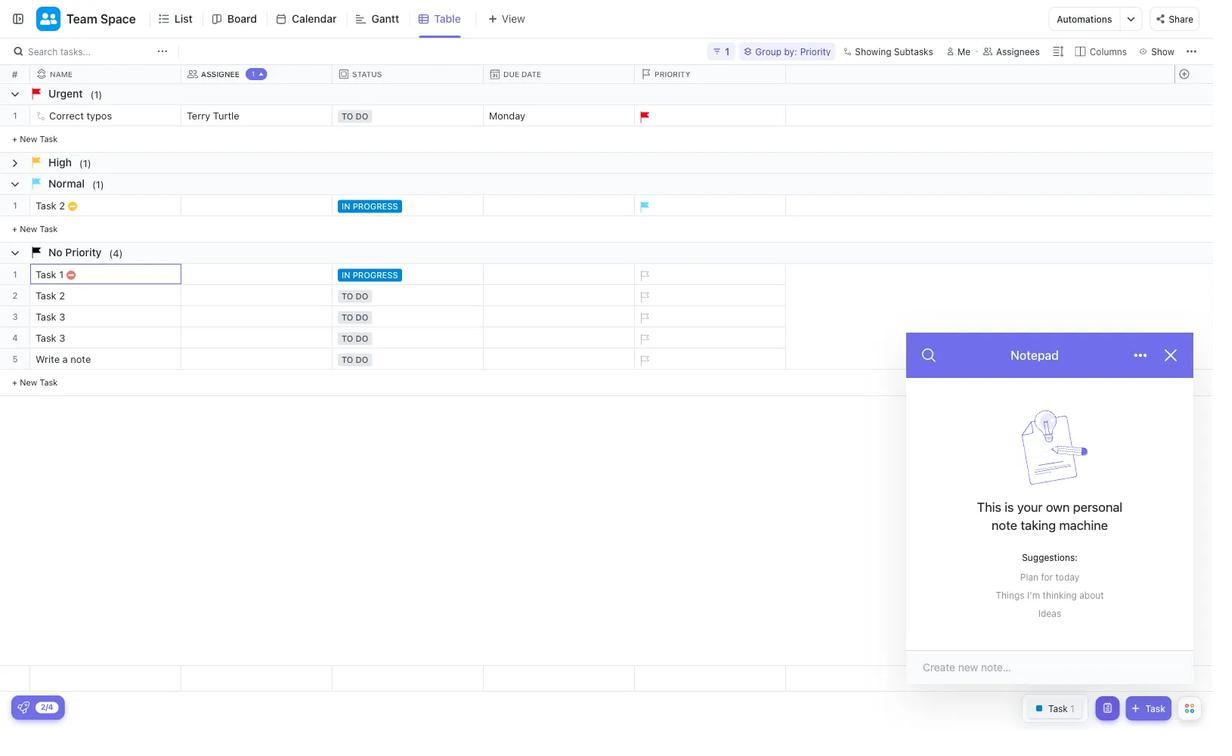 Task type: locate. For each thing, give the bounding box(es) containing it.
3 up write a note
[[59, 332, 65, 344]]

(1) inside urgent cell
[[90, 88, 102, 100]]

to
[[342, 112, 353, 121], [342, 291, 353, 301], [342, 313, 353, 322], [342, 334, 353, 344], [342, 355, 353, 365]]

‎task for ‎task 2
[[36, 290, 56, 301]]

5 to do from the top
[[342, 355, 368, 365]]

grid
[[0, 65, 1214, 692]]

show button
[[1135, 42, 1180, 60]]

1 vertical spatial task 3
[[36, 332, 65, 344]]

5 set priority element from the top
[[633, 349, 656, 372]]

no priority cell
[[0, 243, 1213, 263]]

date
[[522, 70, 541, 79]]

1 set priority image from the top
[[633, 286, 656, 308]]

1 horizontal spatial note
[[992, 518, 1018, 533]]

1 horizontal spatial priority
[[655, 70, 691, 78]]

press space to select this row. row containing write a note
[[30, 349, 786, 372]]

1 vertical spatial priority
[[655, 70, 691, 78]]

set priority image
[[633, 286, 656, 308], [633, 307, 656, 330], [633, 328, 656, 351]]

5 do from the top
[[356, 355, 368, 365]]

due date button
[[484, 69, 635, 80]]

(1) up typos
[[90, 88, 102, 100]]

press space to select this row. row containing 5
[[0, 349, 30, 370]]

1 left task 2
[[13, 200, 17, 210]]

2 new task from the top
[[20, 224, 58, 234]]

monday cell
[[484, 105, 635, 126]]

to do for 5th to do cell from the top
[[342, 355, 368, 365]]

2 ‎task from the top
[[36, 290, 56, 301]]

task 3
[[36, 311, 65, 322], [36, 332, 65, 344]]

1 to do cell from the top
[[333, 105, 484, 126]]

turtle
[[213, 110, 239, 121]]

1 do from the top
[[356, 112, 368, 121]]

list
[[175, 12, 193, 25]]

write
[[36, 353, 60, 365]]

5 to do cell from the top
[[333, 349, 484, 369]]

task 3 down ‎task 2 at the top of the page
[[36, 311, 65, 322]]

1 set priority image from the top
[[633, 265, 656, 287]]

1 to do from the top
[[342, 112, 368, 121]]

2 set priority image from the top
[[633, 349, 656, 372]]

(1) inside normal cell
[[92, 178, 104, 190]]

urgent
[[48, 87, 83, 100]]

typos
[[87, 110, 112, 121]]

0 horizontal spatial priority
[[65, 246, 102, 259]]

calendar
[[292, 12, 337, 25]]

0 vertical spatial (1)
[[90, 88, 102, 100]]

2 vertical spatial (1)
[[92, 178, 104, 190]]

1 inside 'dropdown button'
[[725, 46, 730, 57]]

note inside "this is your own personal note taking machine"
[[992, 518, 1018, 533]]

high
[[48, 156, 72, 169]]

1 down no
[[59, 269, 64, 280]]

a
[[62, 353, 68, 365]]

search
[[28, 46, 58, 57]]

press space to select this row. row containing 4
[[0, 327, 30, 349]]

priority
[[800, 46, 831, 57], [655, 70, 691, 78], [65, 246, 102, 259]]

progress for task 2
[[353, 201, 398, 211]]

group
[[756, 46, 782, 57]]

new task down write
[[20, 377, 58, 387]]

terry turtle cell
[[181, 105, 333, 126]]

3 to do cell from the top
[[333, 306, 484, 327]]

1 inside assignee column header
[[252, 70, 255, 78]]

1 progress from the top
[[353, 201, 398, 211]]

(1) inside high cell
[[79, 157, 91, 169]]

1 in from the top
[[342, 201, 350, 211]]

high cell
[[0, 153, 1213, 173]]

set priority element for press space to select this row. row containing ‎task 1
[[633, 265, 656, 287]]

1 new task from the top
[[20, 134, 58, 144]]

do
[[356, 112, 368, 121], [356, 291, 368, 301], [356, 313, 368, 322], [356, 334, 368, 344], [356, 355, 368, 365]]

in for ‎task 1
[[342, 270, 350, 280]]

press space to select this row. row
[[0, 105, 30, 126], [30, 105, 786, 129], [1175, 105, 1213, 126], [0, 195, 30, 216], [30, 195, 786, 219], [1175, 195, 1213, 216], [0, 264, 30, 285], [30, 264, 786, 287], [1175, 264, 1213, 285], [0, 285, 30, 306], [30, 285, 786, 308], [1175, 285, 1213, 306], [0, 306, 30, 327], [30, 306, 786, 330], [1175, 306, 1213, 327], [0, 327, 30, 349], [30, 327, 786, 351], [1175, 327, 1213, 349], [0, 349, 30, 370], [30, 349, 786, 372], [1175, 349, 1213, 370], [30, 666, 786, 692], [1175, 666, 1213, 692]]

showing
[[855, 46, 892, 57]]

2 progress from the top
[[353, 270, 398, 280]]

to do cell for first set priority image from the top of the page
[[333, 285, 484, 305]]

Create new note… text field
[[922, 660, 1179, 676]]

new
[[20, 134, 37, 144], [20, 224, 37, 234], [20, 377, 37, 387]]

plan for today things i'm thinking about ideas
[[996, 572, 1104, 618]]

new task
[[20, 134, 58, 144], [20, 224, 58, 234], [20, 377, 58, 387]]

3 to from the top
[[342, 313, 353, 322]]

set priority element
[[633, 265, 656, 287], [633, 286, 656, 308], [633, 307, 656, 330], [633, 328, 656, 351], [633, 349, 656, 372]]

3 to do from the top
[[342, 313, 368, 322]]

dropdown menu image
[[484, 666, 634, 691]]

group by: priority
[[756, 46, 831, 57]]

1 vertical spatial progress
[[353, 270, 398, 280]]

note
[[71, 353, 91, 365], [992, 518, 1018, 533]]

do for to do cell associated with second set priority image from the bottom of the page
[[356, 313, 368, 322]]

space
[[100, 12, 136, 26]]

show
[[1152, 46, 1175, 57]]

1 vertical spatial in progress
[[342, 270, 398, 280]]

‎task down ‎task 1 at the left top of page
[[36, 290, 56, 301]]

row
[[30, 65, 789, 84]]

1 vertical spatial ‎task
[[36, 290, 56, 301]]

set priority image
[[633, 265, 656, 287], [633, 349, 656, 372]]

(1) right high
[[79, 157, 91, 169]]

board
[[227, 12, 257, 25]]

0 vertical spatial priority
[[800, 46, 831, 57]]

3 do from the top
[[356, 313, 368, 322]]

3 up 4
[[12, 312, 18, 321]]

row group containing 1 1 2 3 1 4 5
[[0, 84, 30, 396]]

1 vertical spatial new task
[[20, 224, 58, 234]]

task 2
[[36, 200, 65, 211]]

assignees
[[997, 46, 1040, 57]]

new task up high
[[20, 134, 58, 144]]

1 vertical spatial set priority image
[[633, 349, 656, 372]]

1 in progress from the top
[[342, 201, 398, 211]]

2 down ‎task 1 at the left top of page
[[59, 290, 65, 301]]

4 to do from the top
[[342, 334, 368, 344]]

to do cell
[[333, 105, 484, 126], [333, 285, 484, 305], [333, 306, 484, 327], [333, 327, 484, 348], [333, 349, 484, 369]]

own
[[1046, 499, 1070, 515]]

0 vertical spatial in progress
[[342, 201, 398, 211]]

in
[[342, 201, 350, 211], [342, 270, 350, 280]]

‎task up ‎task 2 at the top of the page
[[36, 269, 56, 280]]

1 task 3 from the top
[[36, 311, 65, 322]]

2 vertical spatial new task
[[20, 377, 58, 387]]

to do
[[342, 112, 368, 121], [342, 291, 368, 301], [342, 313, 368, 322], [342, 334, 368, 344], [342, 355, 368, 365]]

monday
[[489, 110, 526, 121]]

set priority element for press space to select this row. row containing write a note
[[633, 349, 656, 372]]

0 vertical spatial progress
[[353, 201, 398, 211]]

new task right '1 1 2 3 1 4 5'
[[20, 224, 58, 234]]

terry turtle
[[187, 110, 239, 121]]

i'm
[[1028, 590, 1041, 600]]

team
[[67, 12, 97, 26]]

task 3 up write
[[36, 332, 65, 344]]

to do for to do cell associated with second set priority image from the bottom of the page
[[342, 313, 368, 322]]

0 vertical spatial ‎task
[[36, 269, 56, 280]]

by:
[[784, 46, 797, 57]]

‎task
[[36, 269, 56, 280], [36, 290, 56, 301]]

showing subtasks button
[[839, 42, 938, 60]]

progress
[[353, 201, 398, 211], [353, 270, 398, 280]]

0 vertical spatial set priority image
[[633, 265, 656, 287]]

priority right no
[[65, 246, 102, 259]]

2 set priority element from the top
[[633, 286, 656, 308]]

to do cell for second set priority image from the bottom of the page
[[333, 306, 484, 327]]

Search tasks... text field
[[28, 41, 153, 62]]

share
[[1169, 14, 1194, 24]]

row group
[[0, 84, 30, 396], [0, 84, 1213, 396], [30, 84, 786, 396], [1175, 84, 1213, 396]]

priority right by:
[[800, 46, 831, 57]]

4
[[12, 333, 18, 343]]

set priority image for write a note
[[633, 349, 656, 372]]

5
[[12, 354, 18, 364]]

4 do from the top
[[356, 334, 368, 344]]

about
[[1080, 590, 1104, 600]]

‎task for ‎task 1
[[36, 269, 56, 280]]

row group containing urgent
[[0, 84, 1213, 396]]

in progress cell
[[333, 195, 484, 215], [333, 264, 484, 284]]

3 set priority image from the top
[[633, 328, 656, 351]]

0 vertical spatial new task
[[20, 134, 58, 144]]

1 ‎task from the top
[[36, 269, 56, 280]]

2 horizontal spatial priority
[[800, 46, 831, 57]]

0 vertical spatial in
[[342, 201, 350, 211]]

3 inside '1 1 2 3 1 4 5'
[[12, 312, 18, 321]]

1 vertical spatial new
[[20, 224, 37, 234]]

subtasks
[[894, 46, 934, 57]]

plan
[[1021, 572, 1039, 582]]

in progress
[[342, 201, 398, 211], [342, 270, 398, 280]]

2 for ‎task 2
[[59, 290, 65, 301]]

2 for task 2
[[59, 200, 65, 211]]

0 vertical spatial new
[[20, 134, 37, 144]]

name
[[50, 70, 72, 78]]

in progress cell for ‎task 1
[[333, 264, 484, 284]]

2 in from the top
[[342, 270, 350, 280]]

2 down the normal
[[59, 200, 65, 211]]

2 to do cell from the top
[[333, 285, 484, 305]]

me
[[958, 46, 971, 57]]

0 vertical spatial in progress cell
[[333, 195, 484, 215]]

1 set priority element from the top
[[633, 265, 656, 287]]

2
[[59, 200, 65, 211], [59, 290, 65, 301], [13, 290, 18, 300]]

priority button
[[635, 69, 786, 79]]

1 up priority 'column header'
[[725, 46, 730, 57]]

0 vertical spatial note
[[71, 353, 91, 365]]

note down is in the bottom right of the page
[[992, 518, 1018, 533]]

1 right assignee
[[252, 70, 255, 78]]

2 in progress from the top
[[342, 270, 398, 280]]

2 in progress cell from the top
[[333, 264, 484, 284]]

1 vertical spatial (1)
[[79, 157, 91, 169]]

due date
[[504, 70, 541, 79]]

(1) right the normal
[[92, 178, 104, 190]]

in progress for ‎task 1
[[342, 270, 398, 280]]

(1) for normal
[[92, 178, 104, 190]]

0 horizontal spatial note
[[71, 353, 91, 365]]

suggestions:
[[1022, 552, 1078, 563]]

2 left ‎task 2 at the top of the page
[[13, 290, 18, 300]]

4 to do cell from the top
[[333, 327, 484, 348]]

press space to select this row. row containing 3
[[0, 306, 30, 327]]

for
[[1041, 572, 1053, 582]]

(1) for urgent
[[90, 88, 102, 100]]

1 in progress cell from the top
[[333, 195, 484, 215]]

2 to do from the top
[[342, 291, 368, 301]]

priority inside group by: priority
[[800, 46, 831, 57]]

1 vertical spatial in progress cell
[[333, 264, 484, 284]]

do for 5th to do cell from the top
[[356, 355, 368, 365]]

(1)
[[90, 88, 102, 100], [79, 157, 91, 169], [92, 178, 104, 190]]

in for task 2
[[342, 201, 350, 211]]

board link
[[227, 0, 263, 38]]

0 vertical spatial task 3
[[36, 311, 65, 322]]

showing subtasks
[[855, 46, 934, 57]]

2 vertical spatial new
[[20, 377, 37, 387]]

priority up urgent cell
[[655, 70, 691, 78]]

table link
[[434, 0, 467, 38]]

note right the a
[[71, 353, 91, 365]]

2 task 3 from the top
[[36, 332, 65, 344]]

view button
[[476, 9, 530, 28]]

to do for first to do cell
[[342, 112, 368, 121]]

3 down ‎task 2 at the top of the page
[[59, 311, 65, 322]]

3 for to do cell associated with second set priority image from the bottom of the page
[[59, 311, 65, 322]]

cell
[[181, 195, 333, 215], [484, 195, 635, 215], [181, 264, 333, 284], [484, 264, 635, 284], [181, 285, 333, 305], [484, 285, 635, 305], [181, 306, 333, 327], [484, 306, 635, 327], [181, 327, 333, 348], [484, 327, 635, 348], [181, 349, 333, 369], [484, 349, 635, 369]]

1 vertical spatial in
[[342, 270, 350, 280]]

1 vertical spatial note
[[992, 518, 1018, 533]]

2 vertical spatial priority
[[65, 246, 102, 259]]

2 do from the top
[[356, 291, 368, 301]]

to do for to do cell associated with first set priority image from the top of the page
[[342, 291, 368, 301]]

1
[[725, 46, 730, 57], [252, 70, 255, 78], [13, 110, 17, 120], [13, 200, 17, 210], [59, 269, 64, 280], [13, 269, 17, 279]]

note inside press space to select this row. row
[[71, 353, 91, 365]]

task 3 for to do cell corresponding to 3rd set priority image
[[36, 332, 65, 344]]

task
[[40, 134, 58, 144], [36, 200, 56, 211], [40, 224, 58, 234], [36, 311, 56, 322], [36, 332, 56, 344], [40, 377, 58, 387], [1146, 703, 1166, 714]]



Task type: vqa. For each thing, say whether or not it's contained in the screenshot.


Task type: describe. For each thing, give the bounding box(es) containing it.
today
[[1056, 572, 1080, 582]]

table
[[434, 12, 461, 25]]

priority inside dropdown button
[[655, 70, 691, 78]]

team space button
[[60, 2, 136, 36]]

columns button
[[1071, 42, 1135, 60]]

machine
[[1060, 518, 1108, 533]]

task inside press space to select this row. row
[[36, 200, 56, 211]]

status column header
[[333, 65, 487, 83]]

me button
[[941, 42, 977, 60]]

3 new task from the top
[[20, 377, 58, 387]]

name column header
[[30, 65, 184, 83]]

normal cell
[[0, 174, 1213, 194]]

set priority element for press space to select this row. row containing ‎task 2
[[633, 286, 656, 308]]

priority column header
[[635, 65, 789, 83]]

press space to select this row. row containing ‎task 1
[[30, 264, 786, 287]]

progress for ‎task 1
[[353, 270, 398, 280]]

1 1 2 3 1 4 5
[[12, 110, 18, 364]]

1 to from the top
[[342, 112, 353, 121]]

task 3 for to do cell associated with second set priority image from the bottom of the page
[[36, 311, 65, 322]]

2 new from the top
[[20, 224, 37, 234]]

no
[[48, 246, 62, 259]]

share button
[[1150, 7, 1200, 31]]

ideas
[[1039, 608, 1062, 618]]

3 set priority element from the top
[[633, 307, 656, 330]]

2 to from the top
[[342, 291, 353, 301]]

user friends image
[[40, 12, 57, 26]]

team space
[[67, 12, 136, 26]]

name button
[[30, 69, 181, 79]]

1 left ‎task 1 at the left top of page
[[13, 269, 17, 279]]

notepad
[[1011, 348, 1059, 363]]

#
[[12, 69, 18, 79]]

gantt
[[372, 12, 399, 25]]

2 inside '1 1 2 3 1 4 5'
[[13, 290, 18, 300]]

onboarding checklist button element
[[17, 702, 29, 714]]

row containing name
[[30, 65, 789, 84]]

onboarding checklist button image
[[17, 702, 29, 714]]

5 to from the top
[[342, 355, 353, 365]]

do for to do cell corresponding to 3rd set priority image
[[356, 334, 368, 344]]

correct
[[49, 110, 84, 121]]

3 new from the top
[[20, 377, 37, 387]]

(1) for high
[[79, 157, 91, 169]]

set priority image for ‎task 1
[[633, 265, 656, 287]]

to do for to do cell corresponding to 3rd set priority image
[[342, 334, 368, 344]]

assignee column header
[[181, 65, 336, 83]]

1 new from the top
[[20, 134, 37, 144]]

your
[[1018, 499, 1043, 515]]

is
[[1005, 499, 1014, 515]]

urgent cell
[[0, 84, 1213, 104]]

4 to from the top
[[342, 334, 353, 344]]

thinking
[[1043, 590, 1077, 600]]

normal
[[48, 177, 85, 190]]

3 for to do cell corresponding to 3rd set priority image
[[59, 332, 65, 344]]

due
[[504, 70, 520, 79]]

things
[[996, 590, 1025, 600]]

search tasks...
[[28, 46, 91, 57]]

view
[[502, 12, 525, 25]]

grid containing urgent
[[0, 65, 1214, 692]]

correct typos
[[49, 110, 112, 121]]

do for to do cell associated with first set priority image from the top of the page
[[356, 291, 368, 301]]

this
[[977, 499, 1002, 515]]

calendar link
[[292, 0, 343, 38]]

no priority
[[48, 246, 102, 259]]

automations
[[1057, 14, 1113, 24]]

taking
[[1021, 518, 1056, 533]]

assignees button
[[977, 42, 1047, 60]]

1 button
[[707, 42, 736, 60]]

‎task 2
[[36, 290, 65, 301]]

‎task 1
[[36, 269, 64, 280]]

2/4
[[41, 703, 53, 711]]

personal
[[1073, 499, 1123, 515]]

columns
[[1090, 46, 1127, 57]]

priority inside cell
[[65, 246, 102, 259]]

4 set priority element from the top
[[633, 328, 656, 351]]

write a note
[[36, 353, 91, 365]]

this is your own personal note taking machine
[[977, 499, 1123, 533]]

in progress for task 2
[[342, 201, 398, 211]]

(4)
[[109, 247, 123, 259]]

due date column header
[[484, 65, 638, 84]]

assignee
[[201, 70, 240, 78]]

press space to select this row. row containing 2
[[0, 285, 30, 306]]

gantt link
[[372, 0, 405, 38]]

press space to select this row. row containing ‎task 2
[[30, 285, 786, 308]]

automations button
[[1050, 8, 1120, 30]]

status button
[[333, 69, 484, 79]]

to do cell for 3rd set priority image
[[333, 327, 484, 348]]

status
[[352, 70, 382, 78]]

press space to select this row. row containing task 2
[[30, 195, 786, 219]]

list link
[[175, 0, 199, 38]]

row group containing correct typos
[[30, 84, 786, 396]]

1 down #
[[13, 110, 17, 120]]

2 set priority image from the top
[[633, 307, 656, 330]]

press space to select this row. row containing correct typos
[[30, 105, 786, 129]]

in progress cell for task 2
[[333, 195, 484, 215]]

do for first to do cell
[[356, 112, 368, 121]]

tasks...
[[60, 46, 91, 57]]

terry
[[187, 110, 210, 121]]



